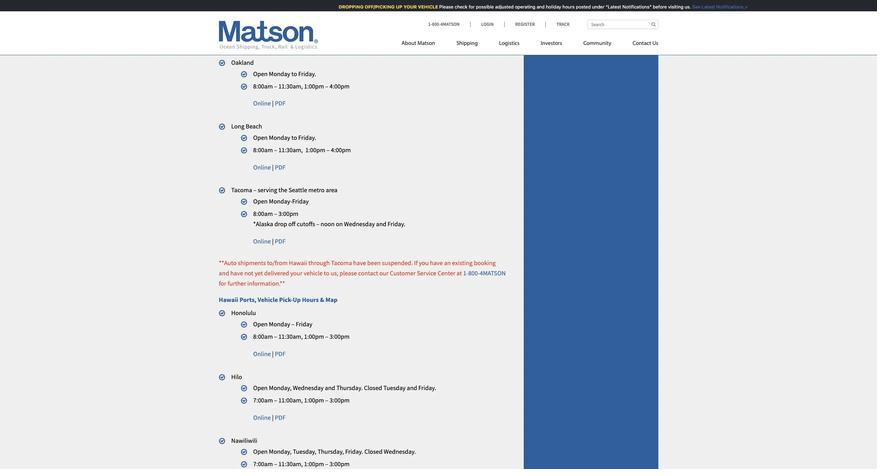 Task type: locate. For each thing, give the bounding box(es) containing it.
3 monday from the top
[[269, 321, 290, 329]]

4 online from the top
[[253, 350, 271, 358]]

4 online link from the top
[[253, 350, 271, 358]]

monday down mainland ports, vehicle pick-up hours & map
[[269, 70, 290, 78]]

1- down vehicle
[[428, 21, 432, 27]]

3 pdf link from the top
[[275, 237, 286, 246]]

shipments
[[238, 259, 266, 267]]

4 pdf link from the top
[[275, 350, 286, 358]]

0 vertical spatial 11:30am,
[[279, 82, 303, 90]]

1-800-4matson link down check
[[428, 21, 470, 27]]

4matson down booking
[[480, 269, 506, 278]]

pdf up the the
[[275, 163, 286, 171]]

cutoffs
[[297, 220, 315, 228]]

hours for mainland ports, vehicle pick-up hours & map
[[309, 45, 326, 53]]

logistics link
[[489, 37, 530, 52]]

5 online link from the top
[[253, 414, 271, 422]]

4 pdf from the top
[[275, 350, 286, 358]]

1 vertical spatial ports,
[[240, 296, 257, 304]]

adjusted
[[492, 4, 510, 10]]

0 horizontal spatial wednesday
[[293, 384, 324, 393]]

have up "contact"
[[353, 259, 366, 267]]

5 open from the top
[[253, 384, 268, 393]]

0 horizontal spatial &
[[320, 296, 324, 304]]

monday for oakland
[[269, 70, 290, 78]]

online | pdf down the '11:00am,'
[[253, 414, 286, 422]]

5 online from the top
[[253, 414, 271, 422]]

3 11:30am, from the top
[[279, 461, 303, 469]]

1 monday, from the top
[[269, 384, 292, 393]]

1 online from the top
[[253, 99, 271, 108]]

2 | from the top
[[272, 163, 274, 171]]

pdf link up the the
[[275, 163, 286, 171]]

our
[[380, 269, 389, 278]]

to
[[320, 29, 325, 37], [292, 70, 297, 78], [292, 134, 297, 142], [324, 269, 330, 278]]

operations
[[313, 15, 350, 25]]

2 horizontal spatial have
[[430, 259, 443, 267]]

8:00am down open monday – friday
[[253, 333, 273, 341]]

open monday – friday
[[253, 321, 313, 329]]

monday, up the '11:00am,'
[[269, 384, 292, 393]]

0 vertical spatial for
[[465, 4, 471, 10]]

closed left wednesday.
[[365, 448, 383, 456]]

0 vertical spatial hours
[[283, 15, 303, 25]]

pdf for 8:00am – 11:30am,  1:00pm – 4:00pm
[[275, 163, 286, 171]]

vehicle
[[304, 269, 323, 278]]

0 horizontal spatial hawaii
[[219, 296, 238, 304]]

open for 7:00am – 11:00am, 1:00pm – 3:00pm
[[253, 384, 268, 393]]

1 vertical spatial for
[[219, 280, 226, 288]]

beach
[[246, 122, 262, 131]]

2 8:00am from the top
[[253, 146, 273, 154]]

to left us,
[[324, 269, 330, 278]]

hawaii down further
[[219, 296, 238, 304]]

community link
[[573, 37, 622, 52]]

map
[[332, 45, 344, 53], [326, 296, 338, 304]]

1 pdf from the top
[[275, 99, 286, 108]]

1 vertical spatial 11:30am,
[[279, 333, 303, 341]]

pdf link down 8:00am – 11:30am, 1:00pm – 3:00pm
[[275, 350, 286, 358]]

tacoma
[[231, 186, 252, 194], [331, 259, 352, 267]]

vehicle for mainland
[[264, 45, 285, 53]]

1 open from the top
[[253, 70, 268, 78]]

4 online | pdf from the top
[[253, 350, 286, 358]]

1 vertical spatial hours
[[309, 45, 326, 53]]

1 horizontal spatial 4matson
[[480, 269, 506, 278]]

8:00am inside the 8:00am – 3:00pm *alaska drop off cutoffs – noon on wednesday and friday.
[[253, 210, 273, 218]]

1- for 1-800-4matson for further information.**
[[463, 269, 469, 278]]

pdf
[[275, 99, 286, 108], [275, 163, 286, 171], [275, 237, 286, 246], [275, 350, 286, 358], [275, 414, 286, 422]]

1 vertical spatial tacoma
[[331, 259, 352, 267]]

friday down seattle
[[292, 198, 309, 206]]

closing.
[[326, 29, 347, 37]]

1 vertical spatial monday
[[269, 134, 290, 142]]

**auto
[[219, 259, 237, 267]]

please
[[436, 4, 450, 10], [219, 29, 236, 37]]

blue matson logo with ocean, shipping, truck, rail and logistics written beneath it. image
[[219, 21, 318, 50]]

| down open monday – friday
[[272, 350, 274, 358]]

2 monday from the top
[[269, 134, 290, 142]]

wednesday right on
[[344, 220, 375, 228]]

for
[[465, 4, 471, 10], [219, 280, 226, 288]]

1 vertical spatial map
[[326, 296, 338, 304]]

online link for 8:00am – 11:30am, 1:00pm – 4:00pm
[[253, 99, 271, 108]]

|
[[272, 99, 274, 108], [272, 163, 274, 171], [272, 237, 274, 246], [272, 350, 274, 358], [272, 414, 274, 422]]

1 vertical spatial at
[[457, 269, 462, 278]]

online | pdf down open monday – friday
[[253, 350, 286, 358]]

0 vertical spatial 1-800-4matson link
[[428, 21, 470, 27]]

3:00pm
[[279, 210, 298, 218], [330, 333, 350, 341], [330, 397, 350, 405], [330, 461, 350, 469]]

notifications.>
[[713, 4, 744, 10]]

map for mainland ports, vehicle pick-up hours & map
[[332, 45, 344, 53]]

monday
[[269, 70, 290, 78], [269, 134, 290, 142], [269, 321, 290, 329]]

0 horizontal spatial have
[[230, 269, 243, 278]]

1 horizontal spatial for
[[465, 4, 471, 10]]

map down us,
[[326, 296, 338, 304]]

1 pdf link from the top
[[275, 99, 286, 108]]

vehicle for hawaii
[[258, 296, 278, 304]]

1 monday from the top
[[269, 70, 290, 78]]

check
[[451, 4, 464, 10]]

noon
[[321, 220, 335, 228]]

online | pdf up beach at left
[[253, 99, 286, 108]]

monday,
[[269, 384, 292, 393], [269, 448, 292, 456]]

1 horizontal spatial tacoma
[[331, 259, 352, 267]]

wednesday
[[344, 220, 375, 228], [293, 384, 324, 393]]

2 monday, from the top
[[269, 448, 292, 456]]

4matson inside 1-800-4matson for further information.**
[[480, 269, 506, 278]]

nawiliwili
[[231, 437, 257, 445]]

4 open from the top
[[253, 321, 268, 329]]

pdf link
[[275, 99, 286, 108], [275, 163, 286, 171], [275, 237, 286, 246], [275, 350, 286, 358], [275, 414, 286, 422]]

1 vertical spatial pick-
[[279, 296, 293, 304]]

online for 8:00am – 3:00pm
[[253, 237, 271, 246]]

0 vertical spatial ports,
[[246, 45, 263, 53]]

& down closing.
[[327, 45, 331, 53]]

0 vertical spatial 4matson
[[441, 21, 460, 27]]

1 horizontal spatial 800-
[[469, 269, 480, 278]]

hilo
[[231, 373, 242, 381]]

1 vertical spatial 1-
[[463, 269, 469, 278]]

8:00am
[[253, 82, 273, 90], [253, 146, 273, 154], [253, 210, 273, 218], [253, 333, 273, 341]]

closed for friday.
[[365, 448, 383, 456]]

logistics
[[499, 41, 520, 46]]

open monday, tuesday, thursday, friday. closed wednesday.
[[253, 448, 416, 456]]

0 vertical spatial up
[[300, 45, 308, 53]]

| down 7:00am – 11:00am, 1:00pm – 3:00pm at the bottom left
[[272, 414, 274, 422]]

online for 8:00am – 11:30am,  1:00pm – 4:00pm
[[253, 163, 271, 171]]

at left least
[[254, 29, 259, 37]]

2 pdf from the top
[[275, 163, 286, 171]]

3 pdf from the top
[[275, 237, 286, 246]]

pick-
[[286, 45, 300, 53], [279, 296, 293, 304]]

0 vertical spatial closed
[[364, 384, 382, 393]]

ports, up oakland
[[246, 45, 263, 53]]

800- down booking
[[469, 269, 480, 278]]

4matson down check
[[441, 21, 460, 27]]

3 8:00am from the top
[[253, 210, 273, 218]]

3 online | pdf from the top
[[253, 237, 286, 246]]

friday. inside the 8:00am – 3:00pm *alaska drop off cutoffs – noon on wednesday and friday.
[[388, 220, 406, 228]]

1 horizontal spatial hawaii
[[289, 259, 307, 267]]

0 vertical spatial tacoma
[[231, 186, 252, 194]]

None search field
[[588, 20, 659, 29]]

hours up minutes at top
[[283, 15, 303, 25]]

2 11:30am, from the top
[[279, 333, 303, 341]]

pdf link down drop
[[275, 237, 286, 246]]

pdf link for 8:00am – 11:30am, 1:00pm – 4:00pm
[[275, 99, 286, 108]]

4 | from the top
[[272, 350, 274, 358]]

1 11:30am, from the top
[[279, 82, 303, 90]]

5 pdf from the top
[[275, 414, 286, 422]]

1 online link from the top
[[253, 99, 271, 108]]

0 horizontal spatial 800-
[[432, 21, 441, 27]]

3 | from the top
[[272, 237, 274, 246]]

latest
[[698, 4, 712, 10]]

1 horizontal spatial &
[[327, 45, 331, 53]]

area
[[326, 186, 338, 194]]

please down port
[[219, 29, 236, 37]]

community
[[584, 41, 612, 46]]

vehicle down information.**
[[258, 296, 278, 304]]

1 vertical spatial 800-
[[469, 269, 480, 278]]

track link
[[546, 21, 570, 27]]

online for 8:00am – 11:30am, 1:00pm – 4:00pm
[[253, 99, 271, 108]]

monday down 'hawaii ports, vehicle pick-up hours & map'
[[269, 321, 290, 329]]

open for 8:00am – 11:30am, 1:00pm – 4:00pm
[[253, 70, 268, 78]]

800- inside 1-800-4matson for further information.**
[[469, 269, 480, 278]]

1- down existing at the right bottom of the page
[[463, 269, 469, 278]]

4 8:00am from the top
[[253, 333, 273, 341]]

1 online | pdf from the top
[[253, 99, 286, 108]]

5 pdf link from the top
[[275, 414, 286, 422]]

0 vertical spatial 800-
[[432, 21, 441, 27]]

| down *alaska
[[272, 237, 274, 246]]

0 vertical spatial monday
[[269, 70, 290, 78]]

30
[[275, 29, 281, 37]]

on
[[336, 220, 343, 228]]

1-800-4matson
[[428, 21, 460, 27]]

have
[[353, 259, 366, 267], [430, 259, 443, 267], [230, 269, 243, 278]]

up down prior
[[300, 45, 308, 53]]

register
[[516, 21, 535, 27]]

1 vertical spatial vehicle
[[258, 296, 278, 304]]

for inside 1-800-4matson for further information.**
[[219, 280, 226, 288]]

pdf for 7:00am – 11:00am, 1:00pm – 3:00pm
[[275, 414, 286, 422]]

3 online link from the top
[[253, 237, 271, 246]]

hawaii
[[289, 259, 307, 267], [219, 296, 238, 304]]

2 online from the top
[[253, 163, 271, 171]]

tacoma – serving the seattle metro area
[[231, 186, 338, 194]]

800- down vehicle
[[432, 21, 441, 27]]

yet
[[255, 269, 263, 278]]

0 vertical spatial hawaii
[[289, 259, 307, 267]]

–
[[274, 82, 277, 90], [325, 82, 328, 90], [274, 146, 277, 154], [327, 146, 330, 154], [254, 186, 257, 194], [274, 210, 277, 218], [316, 220, 320, 228], [292, 321, 295, 329], [274, 333, 277, 341], [325, 333, 328, 341], [274, 397, 277, 405], [325, 397, 328, 405], [274, 461, 277, 469], [325, 461, 328, 469]]

open monday to friday. up 8:00am – 11:30am, 1:00pm – 4:00pm
[[253, 70, 316, 78]]

8:00am up *alaska
[[253, 210, 273, 218]]

before
[[649, 4, 663, 10]]

1 vertical spatial monday,
[[269, 448, 292, 456]]

1 | from the top
[[272, 99, 274, 108]]

7:00am left the '11:00am,'
[[253, 397, 273, 405]]

1 open monday to friday. from the top
[[253, 70, 316, 78]]

of
[[305, 15, 311, 25]]

1-
[[428, 21, 432, 27], [463, 269, 469, 278]]

at
[[254, 29, 259, 37], [457, 269, 462, 278]]

| for 8:00am – 3:00pm
[[272, 237, 274, 246]]

1 vertical spatial please
[[219, 29, 236, 37]]

tacoma left the 'serving'
[[231, 186, 252, 194]]

online for 8:00am – 11:30am, 1:00pm – 3:00pm
[[253, 350, 271, 358]]

| up the 'serving'
[[272, 163, 274, 171]]

2 open monday to friday. from the top
[[253, 134, 316, 142]]

for right check
[[465, 4, 471, 10]]

11:30am,
[[279, 82, 303, 90], [279, 333, 303, 341], [279, 461, 303, 469]]

online | pdf up the 'serving'
[[253, 163, 286, 171]]

1 vertical spatial open monday to friday.
[[253, 134, 316, 142]]

closed left tuesday
[[364, 384, 382, 393]]

online | pdf
[[253, 99, 286, 108], [253, 163, 286, 171], [253, 237, 286, 246], [253, 350, 286, 358], [253, 414, 286, 422]]

online | pdf for 8:00am – 11:30am,  1:00pm – 4:00pm
[[253, 163, 286, 171]]

& for hawaii ports, vehicle pick-up hours & map
[[320, 296, 324, 304]]

hours down vehicle
[[302, 296, 319, 304]]

0 vertical spatial wednesday
[[344, 220, 375, 228]]

pdf down 8:00am – 11:30am, 1:00pm – 4:00pm
[[275, 99, 286, 108]]

posted
[[572, 4, 587, 10]]

pick- up open monday – friday
[[279, 296, 293, 304]]

2 online link from the top
[[253, 163, 271, 171]]

1 vertical spatial &
[[320, 296, 324, 304]]

| down 8:00am – 11:30am, 1:00pm – 4:00pm
[[272, 99, 274, 108]]

please left check
[[436, 4, 450, 10]]

vehicle down 30
[[264, 45, 285, 53]]

map down closing.
[[332, 45, 344, 53]]

at inside "**auto shipments to/from hawaii through tacoma have been suspended. if you have an existing booking and have not yet delivered your vehicle to us, please contact our customer service center at"
[[457, 269, 462, 278]]

0 vertical spatial at
[[254, 29, 259, 37]]

0 vertical spatial map
[[332, 45, 344, 53]]

3:00pm for 7:00am – 11:30am, 1:00pm – 3:00pm
[[330, 461, 350, 469]]

hours down prior
[[309, 45, 326, 53]]

2 pdf link from the top
[[275, 163, 286, 171]]

8:00am for 8:00am – 11:30am, 1:00pm – 3:00pm
[[253, 333, 273, 341]]

have left an
[[430, 259, 443, 267]]

3 online from the top
[[253, 237, 271, 246]]

0 vertical spatial friday
[[292, 198, 309, 206]]

wednesday up 7:00am – 11:00am, 1:00pm – 3:00pm at the bottom left
[[293, 384, 324, 393]]

0 vertical spatial open monday to friday.
[[253, 70, 316, 78]]

online | pdf down *alaska
[[253, 237, 286, 246]]

and
[[533, 4, 541, 10], [269, 15, 282, 25], [376, 220, 387, 228], [219, 269, 229, 278], [325, 384, 335, 393], [407, 384, 417, 393]]

1 7:00am from the top
[[253, 397, 273, 405]]

11:30am, for –
[[279, 333, 303, 341]]

1 vertical spatial hawaii
[[219, 296, 238, 304]]

pdf down 8:00am – 11:30am, 1:00pm – 3:00pm
[[275, 350, 286, 358]]

1 vertical spatial 7:00am
[[253, 461, 273, 469]]

1- inside 1-800-4matson for further information.**
[[463, 269, 469, 278]]

vehicle
[[264, 45, 285, 53], [258, 296, 278, 304]]

pdf link down 8:00am – 11:30am, 1:00pm – 4:00pm
[[275, 99, 286, 108]]

thursday,
[[318, 448, 344, 456]]

4:00pm
[[330, 82, 350, 90], [331, 146, 351, 154]]

ports,
[[246, 45, 263, 53], [240, 296, 257, 304]]

7:00am – 11:30am, 1:00pm – 3:00pm
[[253, 461, 350, 469]]

& down vehicle
[[320, 296, 324, 304]]

thursday.
[[337, 384, 363, 393]]

8:00am down oakland
[[253, 82, 273, 90]]

tacoma up please
[[331, 259, 352, 267]]

1 vertical spatial 4matson
[[480, 269, 506, 278]]

0 vertical spatial monday,
[[269, 384, 292, 393]]

to up 8:00am – 11:30am, 1:00pm – 4:00pm
[[292, 70, 297, 78]]

hawaii ports, vehicle pick-up hours & map
[[219, 296, 338, 304]]

0 horizontal spatial for
[[219, 280, 226, 288]]

6 open from the top
[[253, 448, 268, 456]]

0 horizontal spatial 1-
[[428, 21, 432, 27]]

ports, up honolulu at the bottom left of page
[[240, 296, 257, 304]]

pdf down the '11:00am,'
[[275, 414, 286, 422]]

monday-
[[269, 198, 292, 206]]

hawaii up your
[[289, 259, 307, 267]]

online
[[253, 99, 271, 108], [253, 163, 271, 171], [253, 237, 271, 246], [253, 350, 271, 358], [253, 414, 271, 422]]

800-
[[432, 21, 441, 27], [469, 269, 480, 278]]

pdf down drop
[[275, 237, 286, 246]]

0 vertical spatial vehicle
[[264, 45, 285, 53]]

online link
[[253, 99, 271, 108], [253, 163, 271, 171], [253, 237, 271, 246], [253, 350, 271, 358], [253, 414, 271, 422]]

1:00pm for friday
[[304, 333, 324, 341]]

5 online | pdf from the top
[[253, 414, 286, 422]]

port locations and hours of operations
[[219, 15, 350, 25]]

1 vertical spatial up
[[293, 296, 301, 304]]

online | pdf for 8:00am – 3:00pm
[[253, 237, 286, 246]]

open monday to friday.
[[253, 70, 316, 78], [253, 134, 316, 142]]

0 horizontal spatial tacoma
[[231, 186, 252, 194]]

search image
[[652, 22, 656, 27]]

2 vertical spatial hours
[[302, 296, 319, 304]]

2 vertical spatial monday
[[269, 321, 290, 329]]

locations
[[235, 15, 267, 25]]

2 online | pdf from the top
[[253, 163, 286, 171]]

hours for hawaii ports, vehicle pick-up hours & map
[[302, 296, 319, 304]]

1 vertical spatial 4:00pm
[[331, 146, 351, 154]]

for left further
[[219, 280, 226, 288]]

2 open from the top
[[253, 134, 268, 142]]

1 horizontal spatial please
[[436, 4, 450, 10]]

up down your
[[293, 296, 301, 304]]

11:30am, for to
[[279, 82, 303, 90]]

pick- down minutes at top
[[286, 45, 300, 53]]

1-800-4matson link down booking
[[463, 269, 506, 278]]

0 vertical spatial &
[[327, 45, 331, 53]]

arrive
[[238, 29, 253, 37]]

2 7:00am from the top
[[253, 461, 273, 469]]

8:00am down beach at left
[[253, 146, 273, 154]]

up for mainland ports, vehicle pick-up hours & map
[[300, 45, 308, 53]]

and inside the 8:00am – 3:00pm *alaska drop off cutoffs – noon on wednesday and friday.
[[376, 220, 387, 228]]

*alaska
[[253, 220, 273, 228]]

0 vertical spatial pick-
[[286, 45, 300, 53]]

open monday to friday. up the 8:00am – 11:30am,  1:00pm – 4:00pm
[[253, 134, 316, 142]]

you
[[419, 259, 429, 267]]

monday up the 8:00am – 11:30am,  1:00pm – 4:00pm
[[269, 134, 290, 142]]

to right prior
[[320, 29, 325, 37]]

4matson
[[441, 21, 460, 27], [480, 269, 506, 278]]

pdf link down the '11:00am,'
[[275, 414, 286, 422]]

1 horizontal spatial at
[[457, 269, 462, 278]]

track
[[557, 21, 570, 27]]

1 vertical spatial closed
[[365, 448, 383, 456]]

3 open from the top
[[253, 198, 268, 206]]

at down existing at the right bottom of the page
[[457, 269, 462, 278]]

2 vertical spatial 11:30am,
[[279, 461, 303, 469]]

online link for 8:00am – 11:30am,  1:00pm – 4:00pm
[[253, 163, 271, 171]]

7:00am down the nawiliwili at bottom left
[[253, 461, 273, 469]]

5 | from the top
[[272, 414, 274, 422]]

us,
[[331, 269, 339, 278]]

contact
[[358, 269, 378, 278]]

shipping link
[[446, 37, 489, 52]]

open monday-friday
[[253, 198, 309, 206]]

online | pdf for 8:00am – 11:30am, 1:00pm – 3:00pm
[[253, 350, 286, 358]]

have up further
[[230, 269, 243, 278]]

monday, left tuesday,
[[269, 448, 292, 456]]

friday up 8:00am – 11:30am, 1:00pm – 3:00pm
[[296, 321, 313, 329]]

closed for thursday.
[[364, 384, 382, 393]]

1 8:00am from the top
[[253, 82, 273, 90]]

1 horizontal spatial 1-
[[463, 269, 469, 278]]

1 horizontal spatial wednesday
[[344, 220, 375, 228]]

0 vertical spatial 1-
[[428, 21, 432, 27]]

8:00am – 11:30am, 1:00pm – 3:00pm
[[253, 333, 350, 341]]

0 horizontal spatial 4matson
[[441, 21, 460, 27]]

0 vertical spatial 7:00am
[[253, 397, 273, 405]]

0 vertical spatial please
[[436, 4, 450, 10]]



Task type: describe. For each thing, give the bounding box(es) containing it.
pick- for mainland
[[286, 45, 300, 53]]

dropping
[[335, 4, 360, 10]]

mainland
[[219, 45, 245, 53]]

open monday to friday. for 11:30am,
[[253, 70, 316, 78]]

minutes
[[282, 29, 304, 37]]

top menu navigation
[[402, 37, 659, 52]]

login
[[481, 21, 494, 27]]

open for 8:00am – 3:00pm
[[253, 198, 268, 206]]

3:00pm inside the 8:00am – 3:00pm *alaska drop off cutoffs – noon on wednesday and friday.
[[279, 210, 298, 218]]

8:00am – 3:00pm *alaska drop off cutoffs – noon on wednesday and friday.
[[253, 210, 406, 228]]

wednesday.
[[384, 448, 416, 456]]

long
[[231, 122, 245, 131]]

been
[[367, 259, 381, 267]]

Search search field
[[588, 20, 659, 29]]

through
[[309, 259, 330, 267]]

long beach
[[231, 122, 262, 131]]

7:00am for 7:00am – 11:00am, 1:00pm – 3:00pm
[[253, 397, 273, 405]]

us.
[[681, 4, 688, 10]]

**auto shipments to/from hawaii through tacoma have been suspended. if you have an existing booking and have not yet delivered your vehicle to us, please contact our customer service center at
[[219, 259, 496, 278]]

ports, for mainland
[[246, 45, 263, 53]]

online link for 8:00am – 11:30am, 1:00pm – 3:00pm
[[253, 350, 271, 358]]

online link for 8:00am – 3:00pm
[[253, 237, 271, 246]]

11:00am,
[[279, 397, 303, 405]]

8:00am for 8:00am – 11:30am,  1:00pm – 4:00pm
[[253, 146, 273, 154]]

open for 8:00am – 11:30am,  1:00pm – 4:00pm
[[253, 134, 268, 142]]

to up the 8:00am – 11:30am,  1:00pm – 4:00pm
[[292, 134, 297, 142]]

please
[[340, 269, 357, 278]]

0 horizontal spatial please
[[219, 29, 236, 37]]

monday, for wednesday
[[269, 384, 292, 393]]

online | pdf for 7:00am – 11:00am, 1:00pm – 3:00pm
[[253, 414, 286, 422]]

notifications"
[[619, 4, 648, 10]]

online link for 7:00am – 11:00am, 1:00pm – 3:00pm
[[253, 414, 271, 422]]

1 vertical spatial 1-800-4matson link
[[463, 269, 506, 278]]

7:00am for 7:00am – 11:30am, 1:00pm – 3:00pm
[[253, 461, 273, 469]]

up for hawaii ports, vehicle pick-up hours & map
[[293, 296, 301, 304]]

mainland ports, vehicle pick-up hours & map
[[219, 45, 344, 53]]

open monday to friday. for 1:00pm
[[253, 134, 316, 142]]

matson
[[418, 41, 435, 46]]

the
[[279, 186, 287, 194]]

map for hawaii ports, vehicle pick-up hours & map
[[326, 296, 338, 304]]

open for 8:00am – 11:30am, 1:00pm – 3:00pm
[[253, 321, 268, 329]]

holiday
[[542, 4, 558, 10]]

prior
[[305, 29, 318, 37]]

service
[[417, 269, 437, 278]]

pdf for 8:00am – 11:30am, 1:00pm – 4:00pm
[[275, 99, 286, 108]]

vehicle
[[414, 4, 435, 10]]

about
[[402, 41, 417, 46]]

off/picking
[[361, 4, 391, 10]]

0 vertical spatial 4:00pm
[[330, 82, 350, 90]]

further
[[228, 280, 246, 288]]

tuesday
[[384, 384, 406, 393]]

online | pdf for 8:00am – 11:30am, 1:00pm – 4:00pm
[[253, 99, 286, 108]]

center
[[438, 269, 456, 278]]

| for 8:00am – 11:30am, 1:00pm – 4:00pm
[[272, 99, 274, 108]]

8:00am for 8:00am – 11:30am, 1:00pm – 4:00pm
[[253, 82, 273, 90]]

"latest
[[602, 4, 618, 10]]

contact
[[633, 41, 651, 46]]

8:00am for 8:00am – 3:00pm *alaska drop off cutoffs – noon on wednesday and friday.
[[253, 210, 273, 218]]

800- for 1-800-4matson
[[432, 21, 441, 27]]

contact us link
[[622, 37, 659, 52]]

us
[[653, 41, 659, 46]]

to inside "**auto shipments to/from hawaii through tacoma have been suspended. if you have an existing booking and have not yet delivered your vehicle to us, please contact our customer service center at"
[[324, 269, 330, 278]]

pdf link for 8:00am – 11:30am, 1:00pm – 3:00pm
[[275, 350, 286, 358]]

dropping off/picking up your vehicle please check for possible adjusted operating and holiday hours posted under "latest notifications" before visiting us. see latest notifications.>
[[335, 4, 744, 10]]

serving
[[258, 186, 277, 194]]

to/from
[[267, 259, 288, 267]]

contact us
[[633, 41, 659, 46]]

see
[[689, 4, 697, 10]]

pdf for 8:00am – 3:00pm
[[275, 237, 286, 246]]

pdf link for 8:00am – 11:30am,  1:00pm – 4:00pm
[[275, 163, 286, 171]]

3:00pm for 7:00am – 11:00am, 1:00pm – 3:00pm
[[330, 397, 350, 405]]

monday for honolulu
[[269, 321, 290, 329]]

pdf link for 7:00am – 11:00am, 1:00pm – 3:00pm
[[275, 414, 286, 422]]

login link
[[470, 21, 505, 27]]

monday for long beach
[[269, 134, 290, 142]]

metro
[[309, 186, 325, 194]]

pdf link for 8:00am – 3:00pm
[[275, 237, 286, 246]]

investors link
[[530, 37, 573, 52]]

shipping
[[457, 41, 478, 46]]

open monday, wednesday and thursday. closed tuesday and friday.
[[253, 384, 436, 393]]

800- for 1-800-4matson for further information.**
[[469, 269, 480, 278]]

port
[[219, 15, 233, 25]]

customer
[[390, 269, 416, 278]]

oakland
[[231, 58, 254, 67]]

drop
[[275, 220, 287, 228]]

investors
[[541, 41, 562, 46]]

suspended.
[[382, 259, 413, 267]]

wednesday inside the 8:00am – 3:00pm *alaska drop off cutoffs – noon on wednesday and friday.
[[344, 220, 375, 228]]

information.**
[[248, 280, 285, 288]]

| for 8:00am – 11:30am,  1:00pm – 4:00pm
[[272, 163, 274, 171]]

1- for 1-800-4matson
[[428, 21, 432, 27]]

possible
[[472, 4, 490, 10]]

3:00pm for 8:00am – 11:30am, 1:00pm – 3:00pm
[[330, 333, 350, 341]]

| for 7:00am – 11:00am, 1:00pm – 3:00pm
[[272, 414, 274, 422]]

an
[[444, 259, 451, 267]]

pick- for hawaii
[[279, 296, 293, 304]]

booking
[[474, 259, 496, 267]]

1:00pm for friday.
[[304, 82, 324, 90]]

ports, for hawaii
[[240, 296, 257, 304]]

1 horizontal spatial have
[[353, 259, 366, 267]]

about matson link
[[402, 37, 446, 52]]

4matson for 1-800-4matson
[[441, 21, 460, 27]]

online for 7:00am – 11:00am, 1:00pm – 3:00pm
[[253, 414, 271, 422]]

and inside "**auto shipments to/from hawaii through tacoma have been suspended. if you have an existing booking and have not yet delivered your vehicle to us, please contact our customer service center at"
[[219, 269, 229, 278]]

0 horizontal spatial at
[[254, 29, 259, 37]]

hours
[[559, 4, 571, 10]]

& for mainland ports, vehicle pick-up hours & map
[[327, 45, 331, 53]]

1 vertical spatial wednesday
[[293, 384, 324, 393]]

1 vertical spatial friday
[[296, 321, 313, 329]]

delivered
[[264, 269, 289, 278]]

please arrive at least 30 minutes prior to closing.
[[219, 29, 347, 37]]

monday, for tuesday,
[[269, 448, 292, 456]]

1-800-4matson for further information.**
[[219, 269, 506, 288]]

4matson for 1-800-4matson for further information.**
[[480, 269, 506, 278]]

operating
[[511, 4, 532, 10]]

under
[[589, 4, 601, 10]]

existing
[[452, 259, 473, 267]]

7:00am – 11:00am, 1:00pm – 3:00pm
[[253, 397, 350, 405]]

seattle
[[289, 186, 307, 194]]

1:00pm for and
[[304, 397, 324, 405]]

8:00am – 11:30am, 1:00pm – 4:00pm
[[253, 82, 350, 90]]

about matson
[[402, 41, 435, 46]]

pdf for 8:00am – 11:30am, 1:00pm – 3:00pm
[[275, 350, 286, 358]]

tacoma inside "**auto shipments to/from hawaii through tacoma have been suspended. if you have an existing booking and have not yet delivered your vehicle to us, please contact our customer service center at"
[[331, 259, 352, 267]]

hawaii inside "**auto shipments to/from hawaii through tacoma have been suspended. if you have an existing booking and have not yet delivered your vehicle to us, please contact our customer service center at"
[[289, 259, 307, 267]]

not
[[245, 269, 254, 278]]

your
[[400, 4, 413, 10]]

visiting
[[665, 4, 680, 10]]

| for 8:00am – 11:30am, 1:00pm – 3:00pm
[[272, 350, 274, 358]]

your
[[290, 269, 303, 278]]



Task type: vqa. For each thing, say whether or not it's contained in the screenshot.
China service inquiries: 1-877-CHINA-02 (877-244-6202)
no



